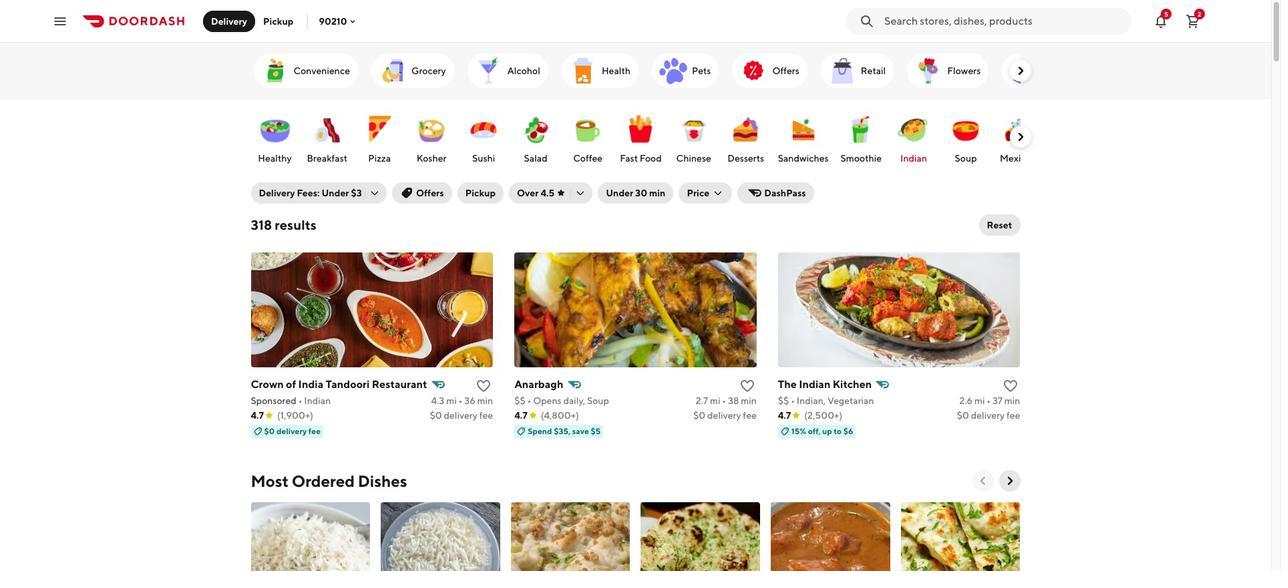 Task type: describe. For each thing, give the bounding box(es) containing it.
notification bell image
[[1154, 13, 1170, 29]]

results
[[275, 217, 317, 233]]

0 horizontal spatial soup
[[587, 396, 610, 406]]

318
[[251, 217, 272, 233]]

2
[[1199, 10, 1202, 18]]

fast
[[620, 153, 638, 164]]

delivery for delivery fees: under $3
[[259, 188, 295, 199]]

salad
[[524, 153, 548, 164]]

0 horizontal spatial pickup button
[[255, 10, 302, 32]]

$5
[[591, 426, 601, 436]]

min inside button
[[650, 188, 666, 199]]

over 4.5
[[517, 188, 555, 199]]

$0 delivery fee
[[264, 426, 321, 436]]

offers button
[[392, 182, 452, 204]]

6 • from the left
[[987, 396, 991, 406]]

healthy
[[258, 153, 292, 164]]

$35,
[[554, 426, 571, 436]]

sushi
[[473, 153, 495, 164]]

daily,
[[564, 396, 586, 406]]

restaurant
[[372, 378, 428, 391]]

delivery for crown of india tandoori restaurant
[[444, 410, 478, 421]]

alcohol link
[[468, 53, 549, 88]]

flowers link
[[908, 53, 989, 88]]

alcohol
[[508, 66, 541, 76]]

grocery
[[412, 66, 446, 76]]

india
[[299, 378, 324, 391]]

open menu image
[[52, 13, 68, 29]]

indian,
[[797, 396, 826, 406]]

off,
[[809, 426, 821, 436]]

offers link
[[733, 53, 808, 88]]

0 vertical spatial next button of carousel image
[[1014, 64, 1028, 78]]

crown of india tandoori restaurant
[[251, 378, 428, 391]]

$$ for the indian kitchen
[[779, 396, 790, 406]]

click to add this store to your saved list image
[[476, 378, 492, 394]]

alcohol image
[[473, 55, 505, 87]]

fees:
[[297, 188, 320, 199]]

$​0 for crown of india tandoori restaurant
[[430, 410, 442, 421]]

ordered
[[292, 472, 355, 491]]

click to add this store to your saved list image for anarbagh
[[740, 378, 756, 394]]

5
[[1165, 10, 1169, 18]]

$6
[[844, 426, 854, 436]]

delivery for anarbagh
[[708, 410, 742, 421]]

sponsored • indian
[[251, 396, 331, 406]]

delivery for the indian kitchen
[[972, 410, 1005, 421]]

under 30 min button
[[598, 182, 674, 204]]

2 $​0 delivery fee from the left
[[694, 410, 757, 421]]

$$ • opens daily, soup
[[515, 396, 610, 406]]

price button
[[679, 182, 733, 204]]

click to add this store to your saved list image for the indian kitchen
[[1004, 378, 1020, 394]]

1 horizontal spatial indian
[[800, 378, 831, 391]]

90210
[[319, 16, 347, 26]]

1 horizontal spatial pickup button
[[458, 182, 504, 204]]

1 horizontal spatial soup
[[956, 153, 978, 164]]

tandoori
[[326, 378, 370, 391]]

dashpass
[[765, 188, 807, 199]]

dishes
[[358, 472, 407, 491]]

2 • from the left
[[459, 396, 463, 406]]

pets link
[[652, 53, 719, 88]]

4.5
[[541, 188, 555, 199]]

delivery button
[[203, 10, 255, 32]]

4.3 mi • 36 min
[[432, 396, 493, 406]]

1 • from the left
[[299, 396, 303, 406]]

4.3
[[432, 396, 445, 406]]

30
[[636, 188, 648, 199]]

flowers image
[[913, 55, 945, 87]]

delivery fees: under $3
[[259, 188, 362, 199]]

health
[[602, 66, 631, 76]]

4.7 for crown of india tandoori restaurant
[[251, 410, 264, 421]]

2 mi from the left
[[710, 396, 721, 406]]

reset
[[988, 220, 1013, 231]]

chinese
[[677, 153, 712, 164]]

$​0 for the indian kitchen
[[958, 410, 970, 421]]

reset button
[[980, 215, 1021, 236]]

fee for anarbagh
[[743, 410, 757, 421]]

breakfast
[[307, 153, 348, 164]]

90210 button
[[319, 16, 358, 26]]

price
[[687, 188, 710, 199]]

$0
[[264, 426, 275, 436]]

2 button
[[1180, 8, 1207, 34]]

grocery link
[[372, 53, 454, 88]]

over 4.5 button
[[509, 182, 593, 204]]

min for the indian kitchen
[[1005, 396, 1021, 406]]

pickup for right pickup button
[[466, 188, 496, 199]]

3 items, open order cart image
[[1186, 13, 1202, 29]]

1 under from the left
[[322, 188, 349, 199]]

$$ for anarbagh
[[515, 396, 526, 406]]

kosher
[[417, 153, 447, 164]]

36
[[465, 396, 476, 406]]

catering image
[[1008, 55, 1040, 87]]

retail link
[[821, 53, 894, 88]]

pizza
[[368, 153, 391, 164]]

to
[[834, 426, 842, 436]]

pickup for leftmost pickup button
[[263, 16, 294, 26]]

Store search: begin typing to search for stores available on DoorDash text field
[[885, 14, 1124, 28]]

(1,900+)
[[277, 410, 314, 421]]

spend
[[528, 426, 552, 436]]

2.6 mi • 37 min
[[960, 396, 1021, 406]]

over
[[517, 188, 539, 199]]

fee down (1,900+)
[[309, 426, 321, 436]]

2.6
[[960, 396, 973, 406]]

2 vertical spatial next button of carousel image
[[1004, 475, 1017, 488]]

the
[[779, 378, 797, 391]]

$$ • indian, vegetarian
[[779, 396, 875, 406]]



Task type: vqa. For each thing, say whether or not it's contained in the screenshot.
$0 delivery fee
yes



Task type: locate. For each thing, give the bounding box(es) containing it.
$​0 delivery fee down 2.6 mi • 37 min
[[958, 410, 1021, 421]]

• left opens
[[528, 396, 532, 406]]

• left "37"
[[987, 396, 991, 406]]

offers right offers icon
[[773, 66, 800, 76]]

1 vertical spatial next button of carousel image
[[1014, 130, 1028, 144]]

pickup down the sushi
[[466, 188, 496, 199]]

1 vertical spatial pickup button
[[458, 182, 504, 204]]

0 horizontal spatial indian
[[304, 396, 331, 406]]

retail image
[[827, 55, 859, 87]]

most
[[251, 472, 289, 491]]

3 • from the left
[[528, 396, 532, 406]]

up
[[823, 426, 833, 436]]

0 horizontal spatial click to add this store to your saved list image
[[740, 378, 756, 394]]

mexican
[[1001, 153, 1037, 164]]

• up (1,900+)
[[299, 396, 303, 406]]

convenience image
[[259, 55, 291, 87]]

delivery
[[444, 410, 478, 421], [708, 410, 742, 421], [972, 410, 1005, 421], [277, 426, 307, 436]]

0 vertical spatial indian
[[901, 153, 928, 164]]

4.7 down the
[[779, 410, 792, 421]]

pickup button
[[255, 10, 302, 32], [458, 182, 504, 204]]

delivery down (1,900+)
[[277, 426, 307, 436]]

fee
[[480, 410, 493, 421], [743, 410, 757, 421], [1007, 410, 1021, 421], [309, 426, 321, 436]]

under
[[322, 188, 349, 199], [606, 188, 634, 199]]

pets
[[692, 66, 711, 76]]

smoothie
[[841, 153, 882, 164]]

min right "37"
[[1005, 396, 1021, 406]]

min for crown of india tandoori restaurant
[[478, 396, 493, 406]]

indian right smoothie
[[901, 153, 928, 164]]

kitchen
[[833, 378, 872, 391]]

2 4.7 from the left
[[515, 410, 528, 421]]

$3
[[351, 188, 362, 199]]

1 horizontal spatial 4.7
[[515, 410, 528, 421]]

under 30 min
[[606, 188, 666, 199]]

offers
[[773, 66, 800, 76], [416, 188, 444, 199]]

click to add this store to your saved list image up 2.7 mi • 38 min on the bottom of the page
[[740, 378, 756, 394]]

4.7
[[251, 410, 264, 421], [515, 410, 528, 421], [779, 410, 792, 421]]

soup
[[956, 153, 978, 164], [587, 396, 610, 406]]

0 horizontal spatial mi
[[447, 396, 457, 406]]

2.7 mi • 38 min
[[696, 396, 757, 406]]

next button of carousel image up 'mexican'
[[1014, 130, 1028, 144]]

offers inside offers button
[[416, 188, 444, 199]]

1 mi from the left
[[447, 396, 457, 406]]

• left 38
[[723, 396, 727, 406]]

$​0 delivery fee
[[430, 410, 493, 421], [694, 410, 757, 421], [958, 410, 1021, 421]]

pickup right delivery button
[[263, 16, 294, 26]]

4.7 for the indian kitchen
[[779, 410, 792, 421]]

pets image
[[658, 55, 690, 87]]

soup left 'mexican'
[[956, 153, 978, 164]]

grocery image
[[377, 55, 409, 87]]

$​0 delivery fee down 2.7 mi • 38 min on the bottom of the page
[[694, 410, 757, 421]]

under left 30
[[606, 188, 634, 199]]

opens
[[533, 396, 562, 406]]

15%
[[792, 426, 807, 436]]

min down click to add this store to your saved list image
[[478, 396, 493, 406]]

4 • from the left
[[723, 396, 727, 406]]

0 vertical spatial soup
[[956, 153, 978, 164]]

sandwiches
[[778, 153, 829, 164]]

2 horizontal spatial 4.7
[[779, 410, 792, 421]]

the indian kitchen
[[779, 378, 872, 391]]

delivery down 2.6 mi • 37 min
[[972, 410, 1005, 421]]

15% off, up to $6
[[792, 426, 854, 436]]

click to add this store to your saved list image up 2.6 mi • 37 min
[[1004, 378, 1020, 394]]

next button of carousel image
[[1014, 64, 1028, 78], [1014, 130, 1028, 144], [1004, 475, 1017, 488]]

offers down 'kosher'
[[416, 188, 444, 199]]

dashpass button
[[738, 182, 815, 204]]

3 mi from the left
[[975, 396, 986, 406]]

health link
[[562, 53, 639, 88]]

mi
[[447, 396, 457, 406], [710, 396, 721, 406], [975, 396, 986, 406]]

0 horizontal spatial 4.7
[[251, 410, 264, 421]]

1 horizontal spatial delivery
[[259, 188, 295, 199]]

3 4.7 from the left
[[779, 410, 792, 421]]

$​0 for anarbagh
[[694, 410, 706, 421]]

min right 38
[[741, 396, 757, 406]]

$​0 down 2.7
[[694, 410, 706, 421]]

5 • from the left
[[791, 396, 795, 406]]

$​0 delivery fee for kitchen
[[958, 410, 1021, 421]]

$​0
[[430, 410, 442, 421], [694, 410, 706, 421], [958, 410, 970, 421]]

soup right the daily,
[[587, 396, 610, 406]]

0 vertical spatial offers
[[773, 66, 800, 76]]

min right 30
[[650, 188, 666, 199]]

1 horizontal spatial under
[[606, 188, 634, 199]]

health image
[[567, 55, 599, 87]]

indian up indian,
[[800, 378, 831, 391]]

under inside button
[[606, 188, 634, 199]]

$​0 down 2.6
[[958, 410, 970, 421]]

2 vertical spatial indian
[[304, 396, 331, 406]]

4.7 down sponsored
[[251, 410, 264, 421]]

0 horizontal spatial delivery
[[211, 16, 247, 26]]

1 horizontal spatial pickup
[[466, 188, 496, 199]]

delivery down 4.3 mi • 36 min
[[444, 410, 478, 421]]

mi right 2.6
[[975, 396, 986, 406]]

coffee
[[574, 153, 603, 164]]

anarbagh
[[515, 378, 564, 391]]

retail
[[861, 66, 886, 76]]

0 horizontal spatial $​0
[[430, 410, 442, 421]]

click to add this store to your saved list image
[[740, 378, 756, 394], [1004, 378, 1020, 394]]

1 $​0 delivery fee from the left
[[430, 410, 493, 421]]

offers image
[[738, 55, 770, 87]]

next button of carousel image down store search: begin typing to search for stores available on doordash 'text box'
[[1014, 64, 1028, 78]]

1 vertical spatial offers
[[416, 188, 444, 199]]

sponsored
[[251, 396, 297, 406]]

indian down india
[[304, 396, 331, 406]]

4.7 down anarbagh
[[515, 410, 528, 421]]

delivery for delivery
[[211, 16, 247, 26]]

fee down 4.3 mi • 36 min
[[480, 410, 493, 421]]

1 horizontal spatial mi
[[710, 396, 721, 406]]

1 click to add this store to your saved list image from the left
[[740, 378, 756, 394]]

mi right 4.3 in the bottom left of the page
[[447, 396, 457, 406]]

1 4.7 from the left
[[251, 410, 264, 421]]

min for anarbagh
[[741, 396, 757, 406]]

spend $35, save $5
[[528, 426, 601, 436]]

•
[[299, 396, 303, 406], [459, 396, 463, 406], [528, 396, 532, 406], [723, 396, 727, 406], [791, 396, 795, 406], [987, 396, 991, 406]]

offers inside offers link
[[773, 66, 800, 76]]

1 horizontal spatial $$
[[779, 396, 790, 406]]

food
[[640, 153, 662, 164]]

1 $​0 from the left
[[430, 410, 442, 421]]

1 horizontal spatial $​0 delivery fee
[[694, 410, 757, 421]]

$​0 delivery fee down 4.3 mi • 36 min
[[430, 410, 493, 421]]

pickup
[[263, 16, 294, 26], [466, 188, 496, 199]]

under left $3
[[322, 188, 349, 199]]

mi for kitchen
[[975, 396, 986, 406]]

2 horizontal spatial $​0
[[958, 410, 970, 421]]

2 horizontal spatial indian
[[901, 153, 928, 164]]

convenience link
[[254, 53, 358, 88]]

fee down 2.6 mi • 37 min
[[1007, 410, 1021, 421]]

0 horizontal spatial $​0 delivery fee
[[430, 410, 493, 421]]

2 horizontal spatial $​0 delivery fee
[[958, 410, 1021, 421]]

0 horizontal spatial pickup
[[263, 16, 294, 26]]

delivery inside button
[[211, 16, 247, 26]]

2 click to add this store to your saved list image from the left
[[1004, 378, 1020, 394]]

pickup button down the sushi
[[458, 182, 504, 204]]

min
[[650, 188, 666, 199], [478, 396, 493, 406], [741, 396, 757, 406], [1005, 396, 1021, 406]]

1 vertical spatial indian
[[800, 378, 831, 391]]

delivery
[[211, 16, 247, 26], [259, 188, 295, 199]]

• left 36
[[459, 396, 463, 406]]

most ordered dishes
[[251, 472, 407, 491]]

1 horizontal spatial click to add this store to your saved list image
[[1004, 378, 1020, 394]]

2 horizontal spatial mi
[[975, 396, 986, 406]]

2 $​0 from the left
[[694, 410, 706, 421]]

mi for india
[[447, 396, 457, 406]]

delivery down 2.7 mi • 38 min on the bottom of the page
[[708, 410, 742, 421]]

previous button of carousel image
[[977, 475, 990, 488]]

desserts
[[728, 153, 765, 164]]

1 vertical spatial soup
[[587, 396, 610, 406]]

0 horizontal spatial $$
[[515, 396, 526, 406]]

(4,800+)
[[541, 410, 579, 421]]

2.7
[[696, 396, 709, 406]]

0 horizontal spatial offers
[[416, 188, 444, 199]]

crown
[[251, 378, 284, 391]]

1 $$ from the left
[[515, 396, 526, 406]]

next button of carousel image right previous button of carousel image
[[1004, 475, 1017, 488]]

$$
[[515, 396, 526, 406], [779, 396, 790, 406]]

37
[[993, 396, 1003, 406]]

$​0 delivery fee for india
[[430, 410, 493, 421]]

2 under from the left
[[606, 188, 634, 199]]

• down the
[[791, 396, 795, 406]]

1 vertical spatial delivery
[[259, 188, 295, 199]]

1 horizontal spatial offers
[[773, 66, 800, 76]]

3 $​0 from the left
[[958, 410, 970, 421]]

flowers
[[948, 66, 981, 76]]

4.7 for anarbagh
[[515, 410, 528, 421]]

0 vertical spatial delivery
[[211, 16, 247, 26]]

fee for the indian kitchen
[[1007, 410, 1021, 421]]

3 $​0 delivery fee from the left
[[958, 410, 1021, 421]]

indian
[[901, 153, 928, 164], [800, 378, 831, 391], [304, 396, 331, 406]]

0 horizontal spatial under
[[322, 188, 349, 199]]

(2,500+)
[[805, 410, 843, 421]]

38
[[729, 396, 739, 406]]

2 $$ from the left
[[779, 396, 790, 406]]

1 horizontal spatial $​0
[[694, 410, 706, 421]]

$$ down anarbagh
[[515, 396, 526, 406]]

pickup button up "convenience" image
[[255, 10, 302, 32]]

mi right 2.7
[[710, 396, 721, 406]]

fee down 2.7 mi • 38 min on the bottom of the page
[[743, 410, 757, 421]]

vegetarian
[[828, 396, 875, 406]]

1 vertical spatial pickup
[[466, 188, 496, 199]]

$$ down the
[[779, 396, 790, 406]]

save
[[573, 426, 590, 436]]

$​0 down 4.3 in the bottom left of the page
[[430, 410, 442, 421]]

0 vertical spatial pickup
[[263, 16, 294, 26]]

convenience
[[294, 66, 350, 76]]

0 vertical spatial pickup button
[[255, 10, 302, 32]]

of
[[286, 378, 296, 391]]

fee for crown of india tandoori restaurant
[[480, 410, 493, 421]]

fast food
[[620, 153, 662, 164]]



